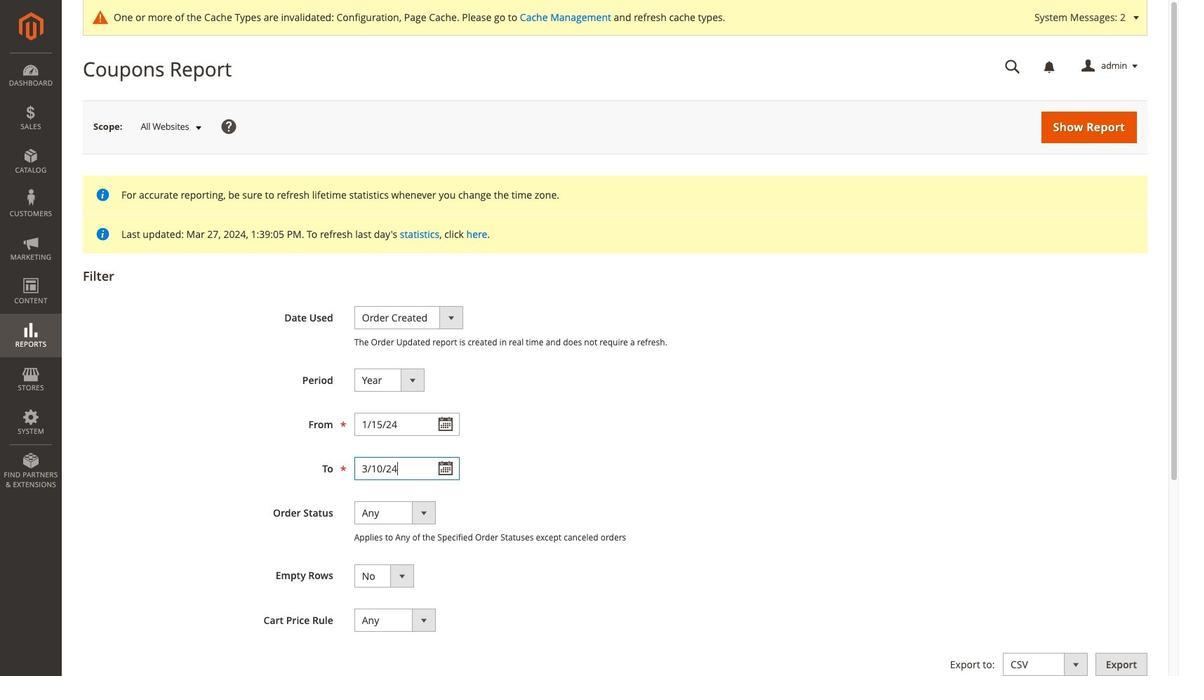 Task type: locate. For each thing, give the bounding box(es) containing it.
None text field
[[354, 457, 460, 481]]

magento admin panel image
[[19, 12, 43, 41]]

menu bar
[[0, 53, 62, 497]]

None text field
[[996, 54, 1031, 79], [354, 413, 460, 436], [996, 54, 1031, 79], [354, 413, 460, 436]]



